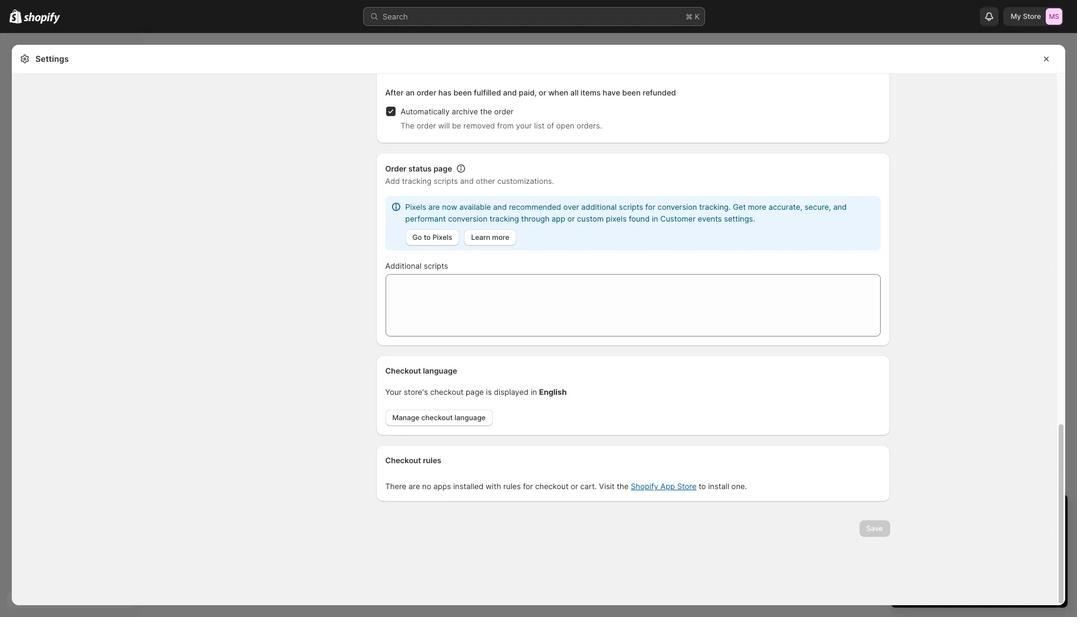 Task type: describe. For each thing, give the bounding box(es) containing it.
archive
[[452, 107, 478, 116]]

3 days left in your trial element
[[891, 526, 1068, 608]]

secure,
[[805, 202, 832, 212]]

scripts inside "pixels are now available and recommended over additional scripts for conversion tracking. get more accurate, secure, and performant conversion tracking through app or custom pixels found in customer events settings."
[[619, 202, 644, 212]]

items
[[581, 88, 601, 97]]

store's
[[404, 388, 428, 397]]

1 vertical spatial page
[[466, 388, 484, 397]]

customizations.
[[498, 176, 554, 186]]

get
[[733, 202, 746, 212]]

checkout rules
[[386, 456, 442, 465]]

0 vertical spatial the
[[480, 107, 492, 116]]

and left other
[[460, 176, 474, 186]]

0 vertical spatial checkout
[[430, 388, 464, 397]]

⌘ k
[[686, 12, 700, 21]]

when
[[549, 88, 569, 97]]

apps
[[434, 482, 451, 491]]

are for pixels
[[429, 202, 440, 212]]

from
[[497, 121, 514, 130]]

custom
[[577, 214, 604, 224]]

an
[[406, 88, 415, 97]]

installed
[[453, 482, 484, 491]]

and left paid,
[[503, 88, 517, 97]]

performant
[[406, 214, 446, 224]]

now
[[442, 202, 457, 212]]

are for there
[[409, 482, 420, 491]]

settings dialog
[[12, 0, 1066, 606]]

found
[[629, 214, 650, 224]]

2 been from the left
[[623, 88, 641, 97]]

app
[[552, 214, 566, 224]]

and right secure,
[[834, 202, 847, 212]]

1 horizontal spatial to
[[699, 482, 706, 491]]

0 vertical spatial language
[[423, 366, 458, 376]]

0 vertical spatial conversion
[[658, 202, 698, 212]]

my store
[[1011, 12, 1042, 21]]

recommended
[[509, 202, 561, 212]]

order
[[386, 164, 407, 173]]

no
[[422, 482, 432, 491]]

after an order has been fulfilled and paid, or when all items have been refunded
[[386, 88, 676, 97]]

there
[[386, 482, 407, 491]]

list
[[535, 121, 545, 130]]

manage checkout language link
[[386, 410, 493, 426]]

have
[[603, 88, 621, 97]]

events
[[698, 214, 722, 224]]

additional scripts
[[386, 261, 448, 271]]

tracking.
[[700, 202, 731, 212]]

be
[[452, 121, 462, 130]]

automatically
[[401, 107, 450, 116]]

0 vertical spatial or
[[539, 88, 547, 97]]

pixels inside "pixels are now available and recommended over additional scripts for conversion tracking. get more accurate, secure, and performant conversion tracking through app or custom pixels found in customer events settings."
[[406, 202, 427, 212]]

go
[[413, 233, 422, 242]]

available
[[460, 202, 491, 212]]

checkout for checkout language
[[386, 366, 421, 376]]

add tracking scripts and other customizations.
[[386, 176, 554, 186]]

the order will be removed from your list of open orders.
[[401, 121, 602, 130]]

1 vertical spatial language
[[455, 414, 486, 422]]

refunded
[[643, 88, 676, 97]]

cart.
[[581, 482, 597, 491]]

1 vertical spatial in
[[531, 388, 537, 397]]

⌘
[[686, 12, 693, 21]]

learn
[[471, 233, 491, 242]]

go to pixels link
[[406, 229, 460, 246]]

to inside 'status'
[[424, 233, 431, 242]]

2 vertical spatial scripts
[[424, 261, 448, 271]]

accurate,
[[769, 202, 803, 212]]

2 vertical spatial or
[[571, 482, 578, 491]]

1 vertical spatial rules
[[504, 482, 521, 491]]

after
[[386, 88, 404, 97]]

learn more link
[[464, 229, 517, 246]]

through
[[521, 214, 550, 224]]

add
[[386, 176, 400, 186]]

pixels
[[606, 214, 627, 224]]

pixels are now available and recommended over additional scripts for conversion tracking. get more accurate, secure, and performant conversion tracking through app or custom pixels found in customer events settings. status
[[386, 196, 881, 251]]

customer
[[661, 214, 696, 224]]

0 horizontal spatial tracking
[[402, 176, 432, 186]]

removed
[[464, 121, 495, 130]]

displayed
[[494, 388, 529, 397]]



Task type: locate. For each thing, give the bounding box(es) containing it.
for right with
[[523, 482, 533, 491]]

automatically archive the order
[[401, 107, 514, 116]]

or inside "pixels are now available and recommended over additional scripts for conversion tracking. get more accurate, secure, and performant conversion tracking through app or custom pixels found in customer events settings."
[[568, 214, 575, 224]]

checkout language
[[386, 366, 458, 376]]

for
[[646, 202, 656, 212], [523, 482, 533, 491]]

0 horizontal spatial in
[[531, 388, 537, 397]]

1 vertical spatial are
[[409, 482, 420, 491]]

the
[[401, 121, 415, 130]]

learn more
[[471, 233, 510, 242]]

open
[[557, 121, 575, 130]]

1 vertical spatial the
[[617, 482, 629, 491]]

in left english
[[531, 388, 537, 397]]

0 vertical spatial order
[[417, 88, 437, 97]]

0 vertical spatial store
[[1024, 12, 1042, 21]]

is
[[486, 388, 492, 397]]

install
[[709, 482, 730, 491]]

rules right with
[[504, 482, 521, 491]]

1 vertical spatial tracking
[[490, 214, 519, 224]]

1 horizontal spatial store
[[1024, 12, 1042, 21]]

1 horizontal spatial tracking
[[490, 214, 519, 224]]

orders.
[[577, 121, 602, 130]]

in
[[652, 214, 659, 224], [531, 388, 537, 397]]

search
[[383, 12, 408, 21]]

1 vertical spatial to
[[699, 482, 706, 491]]

checkout left cart.
[[535, 482, 569, 491]]

0 horizontal spatial more
[[492, 233, 510, 242]]

checkout right manage
[[422, 414, 453, 422]]

order up the from
[[495, 107, 514, 116]]

for up found
[[646, 202, 656, 212]]

1 vertical spatial checkout
[[386, 456, 421, 465]]

or right paid,
[[539, 88, 547, 97]]

tracking inside "pixels are now available and recommended over additional scripts for conversion tracking. get more accurate, secure, and performant conversion tracking through app or custom pixels found in customer events settings."
[[490, 214, 519, 224]]

one.
[[732, 482, 747, 491]]

my store image
[[1046, 8, 1063, 25]]

and
[[503, 88, 517, 97], [460, 176, 474, 186], [493, 202, 507, 212], [834, 202, 847, 212]]

0 vertical spatial scripts
[[434, 176, 458, 186]]

Additional scripts text field
[[386, 274, 881, 337]]

pixels
[[406, 202, 427, 212], [433, 233, 453, 242]]

1 horizontal spatial rules
[[504, 482, 521, 491]]

visit
[[599, 482, 615, 491]]

1 vertical spatial conversion
[[448, 214, 488, 224]]

1 horizontal spatial pixels
[[433, 233, 453, 242]]

language
[[423, 366, 458, 376], [455, 414, 486, 422]]

1 horizontal spatial been
[[623, 88, 641, 97]]

checkout for checkout rules
[[386, 456, 421, 465]]

0 horizontal spatial are
[[409, 482, 420, 491]]

are up performant
[[429, 202, 440, 212]]

additional
[[386, 261, 422, 271]]

1 horizontal spatial for
[[646, 202, 656, 212]]

tracking down order status page
[[402, 176, 432, 186]]

checkout
[[386, 366, 421, 376], [386, 456, 421, 465]]

pixels down performant
[[433, 233, 453, 242]]

or
[[539, 88, 547, 97], [568, 214, 575, 224], [571, 482, 578, 491]]

language down your store's checkout page is displayed in english
[[455, 414, 486, 422]]

additional
[[582, 202, 617, 212]]

0 horizontal spatial to
[[424, 233, 431, 242]]

app
[[661, 482, 675, 491]]

my
[[1011, 12, 1022, 21]]

been
[[454, 88, 472, 97], [623, 88, 641, 97]]

2 checkout from the top
[[386, 456, 421, 465]]

been right 'have'
[[623, 88, 641, 97]]

settings.
[[725, 214, 756, 224]]

status
[[409, 164, 432, 173]]

all
[[571, 88, 579, 97]]

0 vertical spatial to
[[424, 233, 431, 242]]

page
[[434, 164, 452, 173], [466, 388, 484, 397]]

has
[[439, 88, 452, 97]]

1 vertical spatial more
[[492, 233, 510, 242]]

1 horizontal spatial conversion
[[658, 202, 698, 212]]

page right "status"
[[434, 164, 452, 173]]

1 vertical spatial checkout
[[422, 414, 453, 422]]

scripts down go to pixels link
[[424, 261, 448, 271]]

in inside "pixels are now available and recommended over additional scripts for conversion tracking. get more accurate, secure, and performant conversion tracking through app or custom pixels found in customer events settings."
[[652, 214, 659, 224]]

and right available
[[493, 202, 507, 212]]

scripts up found
[[619, 202, 644, 212]]

checkout
[[430, 388, 464, 397], [422, 414, 453, 422], [535, 482, 569, 491]]

shopify image
[[24, 12, 60, 24]]

pixels are now available and recommended over additional scripts for conversion tracking. get more accurate, secure, and performant conversion tracking through app or custom pixels found in customer events settings.
[[406, 202, 847, 224]]

of
[[547, 121, 554, 130]]

0 horizontal spatial conversion
[[448, 214, 488, 224]]

settings
[[35, 54, 69, 64]]

1 horizontal spatial in
[[652, 214, 659, 224]]

checkout up your
[[386, 366, 421, 376]]

with
[[486, 482, 501, 491]]

order status page
[[386, 164, 452, 173]]

manage
[[393, 414, 420, 422]]

more inside learn more link
[[492, 233, 510, 242]]

order down automatically
[[417, 121, 436, 130]]

store right my
[[1024, 12, 1042, 21]]

are
[[429, 202, 440, 212], [409, 482, 420, 491]]

store inside settings 'dialog'
[[678, 482, 697, 491]]

paid,
[[519, 88, 537, 97]]

to
[[424, 233, 431, 242], [699, 482, 706, 491]]

1 horizontal spatial the
[[617, 482, 629, 491]]

order
[[417, 88, 437, 97], [495, 107, 514, 116], [417, 121, 436, 130]]

0 vertical spatial are
[[429, 202, 440, 212]]

2 vertical spatial checkout
[[535, 482, 569, 491]]

will
[[438, 121, 450, 130]]

language up store's
[[423, 366, 458, 376]]

rules
[[423, 456, 442, 465], [504, 482, 521, 491]]

1 vertical spatial or
[[568, 214, 575, 224]]

the right visit
[[617, 482, 629, 491]]

there are no apps installed with rules for checkout or cart. visit the shopify app store to install one.
[[386, 482, 747, 491]]

checkout up there
[[386, 456, 421, 465]]

dialog
[[1071, 45, 1078, 606]]

0 horizontal spatial for
[[523, 482, 533, 491]]

shopify
[[631, 482, 659, 491]]

to right go
[[424, 233, 431, 242]]

in right found
[[652, 214, 659, 224]]

more right get
[[748, 202, 767, 212]]

0 horizontal spatial rules
[[423, 456, 442, 465]]

1 vertical spatial for
[[523, 482, 533, 491]]

tracking
[[402, 176, 432, 186], [490, 214, 519, 224]]

1 checkout from the top
[[386, 366, 421, 376]]

your
[[516, 121, 532, 130]]

0 vertical spatial more
[[748, 202, 767, 212]]

0 vertical spatial in
[[652, 214, 659, 224]]

over
[[564, 202, 580, 212]]

1 vertical spatial scripts
[[619, 202, 644, 212]]

english
[[539, 388, 567, 397]]

1 vertical spatial pixels
[[433, 233, 453, 242]]

1 been from the left
[[454, 88, 472, 97]]

tracking up learn more
[[490, 214, 519, 224]]

0 horizontal spatial pixels
[[406, 202, 427, 212]]

page left is
[[466, 388, 484, 397]]

order right an on the left top of page
[[417, 88, 437, 97]]

manage checkout language
[[393, 414, 486, 422]]

are inside "pixels are now available and recommended over additional scripts for conversion tracking. get more accurate, secure, and performant conversion tracking through app or custom pixels found in customer events settings."
[[429, 202, 440, 212]]

store right app
[[678, 482, 697, 491]]

store
[[1024, 12, 1042, 21], [678, 482, 697, 491]]

to left the install in the bottom of the page
[[699, 482, 706, 491]]

1 vertical spatial store
[[678, 482, 697, 491]]

scripts up the now
[[434, 176, 458, 186]]

the
[[480, 107, 492, 116], [617, 482, 629, 491]]

are left no
[[409, 482, 420, 491]]

shopify image
[[9, 9, 22, 24]]

fulfilled
[[474, 88, 501, 97]]

your store's checkout page is displayed in english
[[386, 388, 567, 397]]

0 horizontal spatial store
[[678, 482, 697, 491]]

conversion down available
[[448, 214, 488, 224]]

k
[[695, 12, 700, 21]]

0 vertical spatial tracking
[[402, 176, 432, 186]]

for inside "pixels are now available and recommended over additional scripts for conversion tracking. get more accurate, secure, and performant conversion tracking through app or custom pixels found in customer events settings."
[[646, 202, 656, 212]]

more right learn
[[492, 233, 510, 242]]

checkout inside manage checkout language link
[[422, 414, 453, 422]]

0 vertical spatial checkout
[[386, 366, 421, 376]]

0 vertical spatial pixels
[[406, 202, 427, 212]]

0 horizontal spatial page
[[434, 164, 452, 173]]

other
[[476, 176, 495, 186]]

rules up no
[[423, 456, 442, 465]]

1 vertical spatial order
[[495, 107, 514, 116]]

1 horizontal spatial are
[[429, 202, 440, 212]]

conversion up 'customer'
[[658, 202, 698, 212]]

your
[[386, 388, 402, 397]]

0 vertical spatial page
[[434, 164, 452, 173]]

2 vertical spatial order
[[417, 121, 436, 130]]

0 vertical spatial rules
[[423, 456, 442, 465]]

0 horizontal spatial the
[[480, 107, 492, 116]]

go to pixels
[[413, 233, 453, 242]]

been right has
[[454, 88, 472, 97]]

1 horizontal spatial page
[[466, 388, 484, 397]]

checkout up manage checkout language
[[430, 388, 464, 397]]

shopify app store link
[[631, 482, 697, 491]]

the up "removed"
[[480, 107, 492, 116]]

more inside "pixels are now available and recommended over additional scripts for conversion tracking. get more accurate, secure, and performant conversion tracking through app or custom pixels found in customer events settings."
[[748, 202, 767, 212]]

or left cart.
[[571, 482, 578, 491]]

or down over
[[568, 214, 575, 224]]

pixels up performant
[[406, 202, 427, 212]]

0 horizontal spatial been
[[454, 88, 472, 97]]

0 vertical spatial for
[[646, 202, 656, 212]]

1 horizontal spatial more
[[748, 202, 767, 212]]



Task type: vqa. For each thing, say whether or not it's contained in the screenshot.
text field
no



